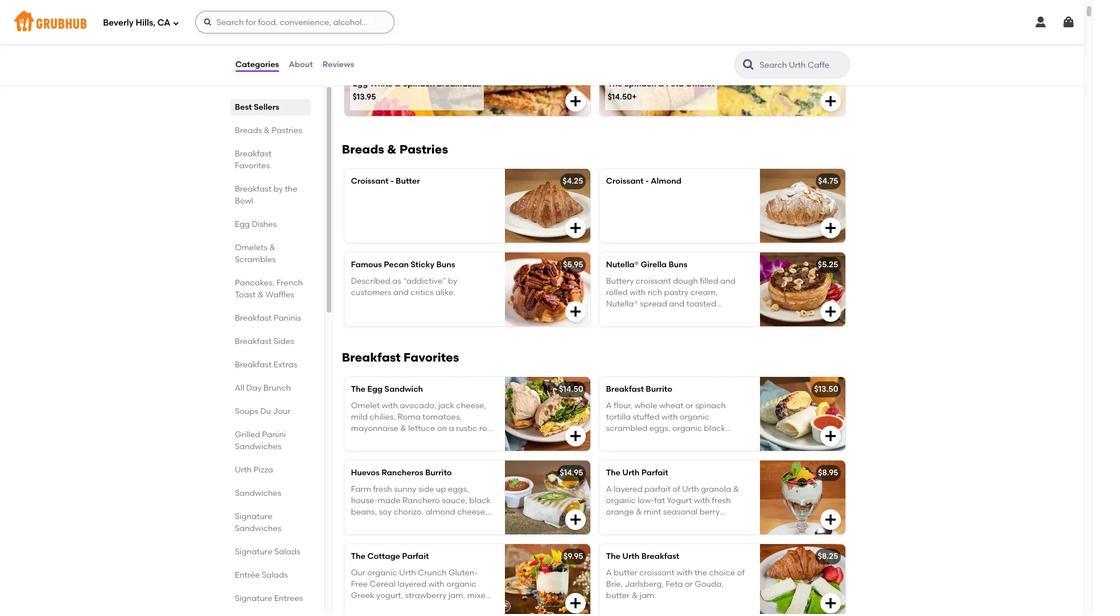 Task type: describe. For each thing, give the bounding box(es) containing it.
+
[[632, 92, 637, 102]]

with inside a layered parfait of urth granola & organic low-fat yogurt with fresh orange & mint seasonal berry ambrosia.
[[694, 496, 710, 506]]

as
[[392, 277, 401, 286]]

the for the spinach & feta omelet $14.50 +
[[608, 79, 622, 89]]

extras
[[274, 360, 297, 370]]

crunch
[[418, 569, 447, 578]]

urth up low-
[[623, 469, 640, 478]]

a butter croissant with the choice of brie, jarlsberg, feta or gouda, butter & jam.
[[606, 569, 745, 601]]

rolled
[[606, 288, 628, 298]]

1 vertical spatial $14.50
[[559, 385, 583, 395]]

day
[[246, 384, 262, 393]]

breakfast sides tab
[[235, 336, 306, 348]]

1 horizontal spatial pastries
[[400, 143, 448, 157]]

breakfast favorites tab
[[235, 148, 306, 172]]

salads for entrée salads
[[262, 571, 288, 581]]

egg white & spinach breakfast... $13.95
[[353, 79, 481, 102]]

mixed inside omelet with avocado, jack cheese, mild chilies, roma tomatoes, mayonnaise & lettuce on a rustic roll. served with mixed greens salad upon request.
[[398, 436, 421, 446]]

breads inside tab
[[235, 126, 262, 136]]

the for the egg sandwich
[[351, 385, 366, 395]]

signature salads
[[235, 548, 300, 557]]

croissant for croissant - butter
[[351, 177, 389, 186]]

pastries inside tab
[[272, 126, 302, 136]]

critics
[[411, 288, 434, 298]]

croissant for croissant - almond
[[606, 177, 644, 186]]

rich
[[648, 288, 662, 298]]

favorites inside breakfast favorites
[[235, 161, 270, 171]]

rustic
[[456, 424, 477, 434]]

egg dishes tab
[[235, 219, 306, 231]]

breads & pastries inside tab
[[235, 126, 302, 136]]

day)
[[351, 615, 368, 615]]

spinach inside "the spinach & feta omelet $14.50 +"
[[624, 79, 656, 89]]

hazelnuts.
[[606, 311, 645, 321]]

breakfast favorites inside tab
[[235, 149, 272, 171]]

described
[[351, 277, 390, 286]]

sandwiches tab
[[235, 488, 306, 500]]

jarlsberg,
[[625, 580, 664, 590]]

tomatoes,
[[422, 413, 462, 422]]

with inside our organic urth crunch gluten- free cereal layered with organic greek yogurt, strawberry jam, mixed berries and seasonal fruit. (served all day)
[[428, 580, 445, 590]]

& inside pancakes, french toast & waffles
[[258, 290, 264, 300]]

the for the urth breakfast
[[606, 552, 621, 562]]

grilled panini sandwiches
[[235, 430, 286, 452]]

main navigation navigation
[[0, 0, 1085, 44]]

1 vertical spatial breads & pastries
[[342, 143, 448, 157]]

panini
[[262, 430, 286, 440]]

"addictive"
[[403, 277, 446, 286]]

scrambles
[[235, 255, 276, 265]]

& inside omelets & scrambles
[[269, 243, 275, 253]]

and inside our organic urth crunch gluten- free cereal layered with organic greek yogurt, strawberry jam, mixed berries and seasonal fruit. (served all day)
[[379, 603, 395, 613]]

svg image for $4.75
[[824, 222, 837, 235]]

omelet inside "the spinach & feta omelet $14.50 +"
[[686, 79, 715, 89]]

spread
[[640, 300, 667, 309]]

with up request.
[[380, 436, 396, 446]]

$13.95
[[353, 92, 376, 102]]

cereal
[[370, 580, 396, 590]]

most
[[342, 28, 361, 38]]

1 buns from the left
[[436, 260, 455, 270]]

breakfast burrito
[[606, 385, 672, 395]]

breakfast sides
[[235, 337, 294, 347]]

egg for egg dishes
[[235, 220, 250, 229]]

buttery
[[606, 277, 634, 286]]

svg image for $4.25
[[569, 222, 582, 235]]

1 vertical spatial butter
[[606, 592, 630, 601]]

about
[[289, 60, 313, 69]]

soups du jour
[[235, 407, 291, 417]]

sandwiches inside signature sandwiches tab
[[235, 524, 281, 534]]

signature entrees tab
[[235, 593, 306, 605]]

ca
[[157, 17, 170, 28]]

egg for egg white & spinach breakfast... $13.95
[[353, 79, 368, 89]]

1 horizontal spatial organic
[[447, 580, 476, 590]]

croissant inside the a butter croissant with the choice of brie, jarlsberg, feta or gouda, butter & jam.
[[639, 569, 675, 578]]

mint
[[644, 508, 661, 518]]

- for butter
[[390, 177, 394, 186]]

sides
[[274, 337, 294, 347]]

toasted
[[686, 300, 716, 309]]

& inside egg white & spinach breakfast... $13.95
[[395, 79, 401, 89]]

french
[[276, 278, 303, 288]]

the inside breakfast by the bowl
[[285, 184, 298, 194]]

- for almond
[[646, 177, 649, 186]]

& inside the a butter croissant with the choice of brie, jarlsberg, feta or gouda, butter & jam.
[[632, 592, 638, 601]]

toast
[[235, 290, 256, 300]]

dough
[[673, 277, 698, 286]]

ﬁlled
[[700, 277, 718, 286]]

urth pizza tab
[[235, 465, 306, 477]]

signature for signature salads
[[235, 548, 272, 557]]

sandwiches inside grilled panini sandwiches
[[235, 442, 281, 452]]

and right ﬁlled
[[720, 277, 736, 286]]

urth pizza
[[235, 466, 273, 475]]

sticky
[[411, 260, 434, 270]]

yogurt,
[[376, 592, 403, 601]]

1 vertical spatial breakfast favorites
[[342, 351, 459, 365]]

girella
[[641, 260, 667, 270]]

bowl
[[235, 196, 253, 206]]

1 nutella® from the top
[[606, 260, 639, 270]]

grilled
[[235, 430, 260, 440]]

ordered
[[362, 28, 393, 38]]

Search for food, convenience, alcohol... search field
[[195, 11, 395, 34]]

parfait for parfait
[[641, 469, 668, 478]]

0 vertical spatial butter
[[614, 569, 638, 578]]

jam.
[[640, 592, 657, 601]]

jour
[[273, 407, 291, 417]]

urth inside 'tab'
[[235, 466, 252, 475]]

1 horizontal spatial favorites
[[404, 351, 459, 365]]

almond
[[651, 177, 682, 186]]

dishes
[[252, 220, 277, 229]]

sellers for best sellers
[[254, 102, 279, 112]]

and down hazelnuts.
[[606, 323, 621, 332]]

$14.50 inside "the spinach & feta omelet $14.50 +"
[[608, 92, 632, 102]]

the egg sandwich image
[[505, 378, 590, 452]]

breakfast paninis
[[235, 314, 301, 323]]

of inside the a butter croissant with the choice of brie, jarlsberg, feta or gouda, butter & jam.
[[737, 569, 745, 578]]

the for the urth parfait
[[606, 469, 621, 478]]

butter
[[396, 177, 420, 186]]

the urth breakfast image
[[760, 545, 845, 615]]

$8.25
[[818, 552, 838, 562]]

berries
[[351, 603, 377, 613]]

our organic urth crunch gluten- free cereal layered with organic greek yogurt, strawberry jam, mixed berries and seasonal fruit. (served all day)
[[351, 569, 493, 615]]

beverly hills, ca
[[103, 17, 170, 28]]

of inside a layered parfait of urth granola & organic low-fat yogurt with fresh orange & mint seasonal berry ambrosia.
[[673, 485, 680, 495]]

best for best sellers
[[235, 102, 252, 112]]

fat
[[654, 496, 665, 506]]

svg image for $14.95
[[569, 514, 582, 527]]

a inside omelet with avocado, jack cheese, mild chilies, roma tomatoes, mayonnaise & lettuce on a rustic roll. served with mixed greens salad upon request.
[[449, 424, 454, 434]]

breakfast...
[[437, 79, 481, 89]]

organic inside a layered parfait of urth granola & organic low-fat yogurt with fresh orange & mint seasonal berry ambrosia.
[[606, 496, 636, 506]]

a for a layered parfait of urth granola & organic low-fat yogurt with fresh orange & mint seasonal berry ambrosia.
[[606, 485, 612, 495]]

salad
[[451, 436, 473, 446]]

signature sandwiches tab
[[235, 511, 306, 535]]

by inside breakfast by the bowl
[[274, 184, 283, 194]]

on inside best sellers most ordered on grubhub
[[395, 28, 405, 38]]

0 vertical spatial burrito
[[646, 385, 672, 395]]

seasonal inside our organic urth crunch gluten- free cereal layered with organic greek yogurt, strawberry jam, mixed berries and seasonal fruit. (served all day)
[[397, 603, 431, 613]]

huevos rancheros burrito image
[[505, 461, 590, 535]]

$4.25
[[563, 177, 583, 186]]

cheese,
[[456, 401, 486, 411]]

svg image for $13.50
[[824, 430, 837, 444]]

jam,
[[448, 592, 465, 601]]

croissant - almond
[[606, 177, 682, 186]]

soups du jour tab
[[235, 406, 306, 418]]

lettuce
[[408, 424, 435, 434]]

grilled panini sandwiches tab
[[235, 429, 306, 453]]

1 vertical spatial burrito
[[425, 469, 452, 478]]

sellers for best sellers most ordered on grubhub
[[371, 13, 411, 27]]

beverly
[[103, 17, 134, 28]]

$5.25
[[818, 260, 838, 270]]



Task type: locate. For each thing, give the bounding box(es) containing it.
0 vertical spatial feta
[[666, 79, 684, 89]]

golden
[[690, 311, 717, 321]]

1 vertical spatial pastries
[[400, 143, 448, 157]]

favorites up breakfast by the bowl
[[235, 161, 270, 171]]

0 vertical spatial the
[[285, 184, 298, 194]]

signature down entrée
[[235, 594, 272, 604]]

0 vertical spatial by
[[274, 184, 283, 194]]

the down breakfast favorites tab at the left top
[[285, 184, 298, 194]]

a up orange
[[606, 485, 612, 495]]

svg image right ca
[[173, 20, 180, 26]]

salads inside tab
[[274, 548, 300, 557]]

seasonal down the strawberry
[[397, 603, 431, 613]]

2 nutella® from the top
[[606, 300, 638, 309]]

breakfast inside breakfast by the bowl
[[235, 184, 272, 194]]

buns right sticky
[[436, 260, 455, 270]]

0 horizontal spatial on
[[395, 28, 405, 38]]

1 vertical spatial the
[[695, 569, 707, 578]]

2 - from the left
[[646, 177, 649, 186]]

favorites up sandwich on the bottom
[[404, 351, 459, 365]]

1 vertical spatial of
[[737, 569, 745, 578]]

with up berry
[[694, 496, 710, 506]]

parfait up crunch
[[402, 552, 429, 562]]

2 sandwiches from the top
[[235, 489, 281, 499]]

organic down gluten-
[[447, 580, 476, 590]]

1 vertical spatial on
[[437, 424, 447, 434]]

0 vertical spatial salads
[[274, 548, 300, 557]]

1 vertical spatial omelet
[[351, 401, 380, 411]]

breakfast burrito image
[[760, 378, 845, 452]]

by inside described as "addictive" by customers and critics alike.
[[448, 277, 457, 286]]

0 vertical spatial organic
[[606, 496, 636, 506]]

spinach up +
[[624, 79, 656, 89]]

svg image
[[1034, 15, 1048, 29], [1062, 15, 1076, 29], [203, 18, 213, 27], [569, 95, 582, 108], [824, 95, 837, 108], [569, 305, 582, 319], [824, 305, 837, 319], [569, 430, 582, 444], [824, 514, 837, 527], [824, 597, 837, 611]]

croissant inside buttery croissant dough filled and rolled with rich pastry cream, nutella® spread and toasted hazelnuts. baked to a golden brown and dipped in hazelnut ganache.
[[636, 277, 671, 286]]

$9.95
[[564, 552, 583, 562]]

signature inside signature sandwiches
[[235, 512, 272, 522]]

ganache.
[[697, 323, 734, 332]]

with inside buttery croissant dough filled and rolled with rich pastry cream, nutella® spread and toasted hazelnuts. baked to a golden brown and dipped in hazelnut ganache.
[[630, 288, 646, 298]]

chilies,
[[370, 413, 396, 422]]

pancakes, french toast & waffles tab
[[235, 277, 306, 301]]

the cottage parfait image
[[505, 545, 590, 615]]

with left rich
[[630, 288, 646, 298]]

0 vertical spatial best
[[342, 13, 368, 27]]

cottage
[[367, 552, 400, 562]]

layered inside a layered parfait of urth granola & organic low-fat yogurt with fresh orange & mint seasonal berry ambrosia.
[[614, 485, 643, 495]]

1 - from the left
[[390, 177, 394, 186]]

buns up dough
[[669, 260, 688, 270]]

breakfast favorites down breads & pastries tab
[[235, 149, 272, 171]]

yogurt
[[667, 496, 692, 506]]

breakfast paninis tab
[[235, 313, 306, 325]]

0 horizontal spatial breakfast favorites
[[235, 149, 272, 171]]

1 horizontal spatial spinach
[[624, 79, 656, 89]]

1 horizontal spatial of
[[737, 569, 745, 578]]

described as "addictive" by customers and critics alike.
[[351, 277, 457, 298]]

best up breads & pastries tab
[[235, 102, 252, 112]]

- left the almond
[[646, 177, 649, 186]]

sandwiches up signature salads
[[235, 524, 281, 534]]

roll.
[[479, 424, 493, 434]]

1 vertical spatial egg
[[235, 220, 250, 229]]

salads up entrée salads "tab"
[[274, 548, 300, 557]]

a inside a layered parfait of urth granola & organic low-fat yogurt with fresh orange & mint seasonal berry ambrosia.
[[606, 485, 612, 495]]

by down breakfast favorites tab at the left top
[[274, 184, 283, 194]]

1 vertical spatial by
[[448, 277, 457, 286]]

0 horizontal spatial sellers
[[254, 102, 279, 112]]

urth inside our organic urth crunch gluten- free cereal layered with organic greek yogurt, strawberry jam, mixed berries and seasonal fruit. (served all day)
[[399, 569, 416, 578]]

fruit.
[[433, 603, 450, 613]]

in
[[653, 323, 660, 332]]

breakfast by the bowl
[[235, 184, 298, 206]]

pecan
[[384, 260, 409, 270]]

of right choice on the right of page
[[737, 569, 745, 578]]

and inside described as "addictive" by customers and critics alike.
[[393, 288, 409, 298]]

butter
[[614, 569, 638, 578], [606, 592, 630, 601]]

feta inside the a butter croissant with the choice of brie, jarlsberg, feta or gouda, butter & jam.
[[666, 580, 683, 590]]

& inside tab
[[264, 126, 270, 136]]

2 horizontal spatial organic
[[606, 496, 636, 506]]

croissant - almond image
[[760, 169, 845, 243]]

croissant up jarlsberg,
[[639, 569, 675, 578]]

layered up the strawberry
[[398, 580, 427, 590]]

2 a from the top
[[606, 569, 612, 578]]

signature salads tab
[[235, 547, 306, 559]]

customers
[[351, 288, 391, 298]]

famous pecan sticky buns image
[[505, 253, 590, 327]]

1 vertical spatial nutella®
[[606, 300, 638, 309]]

a inside buttery croissant dough filled and rolled with rich pastry cream, nutella® spread and toasted hazelnuts. baked to a golden brown and dipped in hazelnut ganache.
[[683, 311, 688, 321]]

mixed up "all"
[[467, 592, 491, 601]]

1 vertical spatial mixed
[[467, 592, 491, 601]]

1 horizontal spatial sellers
[[371, 13, 411, 27]]

the inside "the spinach & feta omelet $14.50 +"
[[608, 79, 622, 89]]

sellers
[[371, 13, 411, 27], [254, 102, 279, 112]]

pastries down best sellers tab
[[272, 126, 302, 136]]

1 vertical spatial breads
[[342, 143, 384, 157]]

0 horizontal spatial burrito
[[425, 469, 452, 478]]

svg image inside main navigation navigation
[[173, 20, 180, 26]]

on
[[395, 28, 405, 38], [437, 424, 447, 434]]

and up to
[[669, 300, 685, 309]]

croissant - butter image
[[505, 169, 590, 243]]

brunch
[[264, 384, 291, 393]]

served
[[351, 436, 378, 446]]

the for the cottage parfait
[[351, 552, 366, 562]]

& inside omelet with avocado, jack cheese, mild chilies, roma tomatoes, mayonnaise & lettuce on a rustic roll. served with mixed greens salad upon request.
[[400, 424, 406, 434]]

0 vertical spatial breads & pastries
[[235, 126, 302, 136]]

roma
[[398, 413, 421, 422]]

0 vertical spatial seasonal
[[663, 508, 698, 518]]

0 horizontal spatial breads & pastries
[[235, 126, 302, 136]]

0 vertical spatial breakfast favorites
[[235, 149, 272, 171]]

baked
[[647, 311, 671, 321]]

0 vertical spatial on
[[395, 28, 405, 38]]

3 signature from the top
[[235, 594, 272, 604]]

organic up orange
[[606, 496, 636, 506]]

1 horizontal spatial breads
[[342, 143, 384, 157]]

1 vertical spatial a
[[606, 569, 612, 578]]

greek
[[351, 592, 374, 601]]

1 horizontal spatial croissant
[[606, 177, 644, 186]]

sellers up ordered
[[371, 13, 411, 27]]

1 vertical spatial feta
[[666, 580, 683, 590]]

free
[[351, 580, 368, 590]]

pastry
[[664, 288, 689, 298]]

all
[[235, 384, 244, 393]]

urth down the cottage parfait
[[399, 569, 416, 578]]

1 horizontal spatial seasonal
[[663, 508, 698, 518]]

signature sandwiches
[[235, 512, 281, 534]]

1 sandwiches from the top
[[235, 442, 281, 452]]

with inside the a butter croissant with the choice of brie, jarlsberg, feta or gouda, butter & jam.
[[677, 569, 693, 578]]

and down yogurt, on the left of page
[[379, 603, 395, 613]]

with up 'or'
[[677, 569, 693, 578]]

0 horizontal spatial a
[[449, 424, 454, 434]]

egg inside tab
[[235, 220, 250, 229]]

feta
[[666, 79, 684, 89], [666, 580, 683, 590]]

best for best sellers most ordered on grubhub
[[342, 13, 368, 27]]

best
[[342, 13, 368, 27], [235, 102, 252, 112]]

omelet
[[686, 79, 715, 89], [351, 401, 380, 411]]

svg image down the $9.95
[[569, 597, 582, 611]]

reviews
[[323, 60, 354, 69]]

svg image for $9.95
[[569, 597, 582, 611]]

nutella®
[[606, 260, 639, 270], [606, 300, 638, 309]]

best inside tab
[[235, 102, 252, 112]]

2 croissant from the left
[[606, 177, 644, 186]]

1 vertical spatial salads
[[262, 571, 288, 581]]

entrée salads tab
[[235, 570, 306, 582]]

sellers inside best sellers tab
[[254, 102, 279, 112]]

0 vertical spatial layered
[[614, 485, 643, 495]]

mixed down "lettuce"
[[398, 436, 421, 446]]

sandwiches down grilled
[[235, 442, 281, 452]]

1 horizontal spatial breads & pastries
[[342, 143, 448, 157]]

signature for signature entrees
[[235, 594, 272, 604]]

parfait
[[645, 485, 671, 495]]

breads & pastries
[[235, 126, 302, 136], [342, 143, 448, 157]]

nutella® inside buttery croissant dough filled and rolled with rich pastry cream, nutella® spread and toasted hazelnuts. baked to a golden brown and dipped in hazelnut ganache.
[[606, 300, 638, 309]]

the spinach & feta omelet $14.50 +
[[608, 79, 715, 102]]

salads inside "tab"
[[262, 571, 288, 581]]

breads
[[235, 126, 262, 136], [342, 143, 384, 157]]

of
[[673, 485, 680, 495], [737, 569, 745, 578]]

0 horizontal spatial of
[[673, 485, 680, 495]]

sellers inside best sellers most ordered on grubhub
[[371, 13, 411, 27]]

buttery croissant dough ﬁlled and rolled with rich pastry cream, nutella® spread and toasted hazelnuts. baked to a golden brown and dipped in hazelnut ganache.
[[606, 277, 743, 332]]

sandwiches down urth pizza at the bottom
[[235, 489, 281, 499]]

and down as
[[393, 288, 409, 298]]

pancakes,
[[235, 278, 275, 288]]

svg image
[[173, 20, 180, 26], [569, 222, 582, 235], [824, 222, 837, 235], [824, 430, 837, 444], [569, 514, 582, 527], [569, 597, 582, 611]]

or
[[685, 580, 693, 590]]

0 vertical spatial egg
[[353, 79, 368, 89]]

1 horizontal spatial a
[[683, 311, 688, 321]]

1 horizontal spatial breakfast favorites
[[342, 351, 459, 365]]

3 sandwiches from the top
[[235, 524, 281, 534]]

famous pecan sticky buns
[[351, 260, 455, 270]]

breads & pastries tab
[[235, 125, 306, 137]]

urth up yogurt
[[682, 485, 699, 495]]

best sellers tab
[[235, 101, 306, 113]]

breads up croissant - butter
[[342, 143, 384, 157]]

$14.95
[[560, 469, 583, 478]]

egg left dishes
[[235, 220, 250, 229]]

waffles
[[266, 290, 294, 300]]

layered inside our organic urth crunch gluten- free cereal layered with organic greek yogurt, strawberry jam, mixed berries and seasonal fruit. (served all day)
[[398, 580, 427, 590]]

mixed inside our organic urth crunch gluten- free cereal layered with organic greek yogurt, strawberry jam, mixed berries and seasonal fruit. (served all day)
[[467, 592, 491, 601]]

0 horizontal spatial the
[[285, 184, 298, 194]]

a right to
[[683, 311, 688, 321]]

omelets
[[235, 243, 267, 253]]

sellers up breads & pastries tab
[[254, 102, 279, 112]]

1 horizontal spatial by
[[448, 277, 457, 286]]

urth
[[235, 466, 252, 475], [623, 469, 640, 478], [682, 485, 699, 495], [623, 552, 640, 562], [399, 569, 416, 578]]

0 horizontal spatial parfait
[[402, 552, 429, 562]]

0 vertical spatial nutella®
[[606, 260, 639, 270]]

1 vertical spatial signature
[[235, 548, 272, 557]]

with up chilies,
[[382, 401, 398, 411]]

with
[[630, 288, 646, 298], [382, 401, 398, 411], [380, 436, 396, 446], [694, 496, 710, 506], [677, 569, 693, 578], [428, 580, 445, 590]]

1 vertical spatial seasonal
[[397, 603, 431, 613]]

2 vertical spatial egg
[[367, 385, 383, 395]]

2 vertical spatial organic
[[447, 580, 476, 590]]

seasonal down yogurt
[[663, 508, 698, 518]]

0 horizontal spatial spinach
[[403, 79, 435, 89]]

mayonnaise
[[351, 424, 398, 434]]

2 buns from the left
[[669, 260, 688, 270]]

white
[[370, 79, 393, 89]]

the urth parfait
[[606, 469, 668, 478]]

omelets & scrambles tab
[[235, 242, 306, 266]]

omelet inside omelet with avocado, jack cheese, mild chilies, roma tomatoes, mayonnaise & lettuce on a rustic roll. served with mixed greens salad upon request.
[[351, 401, 380, 411]]

the egg sandwich
[[351, 385, 423, 395]]

hazelnut
[[662, 323, 695, 332]]

0 vertical spatial sandwiches
[[235, 442, 281, 452]]

1 signature from the top
[[235, 512, 272, 522]]

2 vertical spatial signature
[[235, 594, 272, 604]]

on right ordered
[[395, 28, 405, 38]]

1 spinach from the left
[[403, 79, 435, 89]]

urth up jarlsberg,
[[623, 552, 640, 562]]

the inside the a butter croissant with the choice of brie, jarlsberg, feta or gouda, butter & jam.
[[695, 569, 707, 578]]

a up brie,
[[606, 569, 612, 578]]

1 vertical spatial croissant
[[639, 569, 675, 578]]

0 horizontal spatial layered
[[398, 580, 427, 590]]

breads down best sellers
[[235, 126, 262, 136]]

the urth parfait image
[[760, 461, 845, 535]]

0 horizontal spatial $14.50
[[559, 385, 583, 395]]

nutella® up buttery
[[606, 260, 639, 270]]

on down tomatoes,
[[437, 424, 447, 434]]

0 horizontal spatial seasonal
[[397, 603, 431, 613]]

breakfast extras tab
[[235, 359, 306, 371]]

cream,
[[691, 288, 718, 298]]

omelets & scrambles
[[235, 243, 276, 265]]

signature up entrée
[[235, 548, 272, 557]]

1 horizontal spatial -
[[646, 177, 649, 186]]

0 horizontal spatial pastries
[[272, 126, 302, 136]]

salads for signature salads
[[274, 548, 300, 557]]

1 vertical spatial parfait
[[402, 552, 429, 562]]

orange
[[606, 508, 634, 518]]

0 vertical spatial $14.50
[[608, 92, 632, 102]]

best sellers
[[235, 102, 279, 112]]

0 horizontal spatial buns
[[436, 260, 455, 270]]

best inside best sellers most ordered on grubhub
[[342, 13, 368, 27]]

mixed
[[398, 436, 421, 446], [467, 592, 491, 601]]

breakfast favorites
[[235, 149, 272, 171], [342, 351, 459, 365]]

parfait up parfait
[[641, 469, 668, 478]]

famous
[[351, 260, 382, 270]]

0 horizontal spatial croissant
[[351, 177, 389, 186]]

seasonal inside a layered parfait of urth granola & organic low-fat yogurt with fresh orange & mint seasonal berry ambrosia.
[[663, 508, 698, 518]]

best up most
[[342, 13, 368, 27]]

search icon image
[[742, 58, 755, 72]]

breakfast favorites up sandwich on the bottom
[[342, 351, 459, 365]]

0 horizontal spatial mixed
[[398, 436, 421, 446]]

0 horizontal spatial breads
[[235, 126, 262, 136]]

breads & pastries up croissant - butter
[[342, 143, 448, 157]]

pastries up butter
[[400, 143, 448, 157]]

- left butter
[[390, 177, 394, 186]]

0 vertical spatial favorites
[[235, 161, 270, 171]]

spinach
[[403, 79, 435, 89], [624, 79, 656, 89]]

all day brunch tab
[[235, 383, 306, 395]]

with down crunch
[[428, 580, 445, 590]]

pizza
[[254, 466, 273, 475]]

$14.50
[[608, 92, 632, 102], [559, 385, 583, 395]]

nutella® up hazelnuts.
[[606, 300, 638, 309]]

1 horizontal spatial on
[[437, 424, 447, 434]]

svg image up $8.95
[[824, 430, 837, 444]]

breads & pastries down best sellers tab
[[235, 126, 302, 136]]

breakfast
[[235, 149, 272, 159], [235, 184, 272, 194], [235, 314, 272, 323], [235, 337, 272, 347], [342, 351, 401, 365], [235, 360, 272, 370], [606, 385, 644, 395], [641, 552, 679, 562]]

layered down the urth parfait
[[614, 485, 643, 495]]

salads up signature entrees tab
[[262, 571, 288, 581]]

2 vertical spatial sandwiches
[[235, 524, 281, 534]]

1 vertical spatial organic
[[367, 569, 397, 578]]

egg up $13.95
[[353, 79, 368, 89]]

0 vertical spatial mixed
[[398, 436, 421, 446]]

1 horizontal spatial parfait
[[641, 469, 668, 478]]

1 horizontal spatial burrito
[[646, 385, 672, 395]]

breakfast by the bowl tab
[[235, 183, 306, 207]]

a inside the a butter croissant with the choice of brie, jarlsberg, feta or gouda, butter & jam.
[[606, 569, 612, 578]]

0 horizontal spatial -
[[390, 177, 394, 186]]

& inside "the spinach & feta omelet $14.50 +"
[[658, 79, 664, 89]]

fresh
[[712, 496, 731, 506]]

1 vertical spatial layered
[[398, 580, 427, 590]]

croissant left butter
[[351, 177, 389, 186]]

berry
[[700, 508, 720, 518]]

sandwiches inside 'sandwiches' tab
[[235, 489, 281, 499]]

the up gouda,
[[695, 569, 707, 578]]

the cottage parfait
[[351, 552, 429, 562]]

1 vertical spatial favorites
[[404, 351, 459, 365]]

signature down 'sandwiches' tab
[[235, 512, 272, 522]]

egg up chilies,
[[367, 385, 383, 395]]

a
[[683, 311, 688, 321], [449, 424, 454, 434]]

svg image up $5.95
[[569, 222, 582, 235]]

entrée
[[235, 571, 260, 581]]

omelet with avocado, jack cheese, mild chilies, roma tomatoes, mayonnaise & lettuce on a rustic roll. served with mixed greens salad upon request.
[[351, 401, 493, 457]]

spinach inside egg white & spinach breakfast... $13.95
[[403, 79, 435, 89]]

pancakes, french toast & waffles
[[235, 278, 303, 300]]

granola
[[701, 485, 731, 495]]

2 spinach from the left
[[624, 79, 656, 89]]

greens
[[423, 436, 449, 446]]

butter up brie,
[[614, 569, 638, 578]]

egg dishes
[[235, 220, 277, 229]]

a for a butter croissant with the choice of brie, jarlsberg, feta or gouda, butter & jam.
[[606, 569, 612, 578]]

1 vertical spatial best
[[235, 102, 252, 112]]

spinach right white
[[403, 79, 435, 89]]

gluten-
[[449, 569, 478, 578]]

croissant
[[636, 277, 671, 286], [639, 569, 675, 578]]

1 horizontal spatial layered
[[614, 485, 643, 495]]

feta inside "the spinach & feta omelet $14.50 +"
[[666, 79, 684, 89]]

on inside omelet with avocado, jack cheese, mild chilies, roma tomatoes, mayonnaise & lettuce on a rustic roll. served with mixed greens salad upon request.
[[437, 424, 447, 434]]

0 vertical spatial signature
[[235, 512, 272, 522]]

nutella® girella buns image
[[760, 253, 845, 327]]

1 a from the top
[[606, 485, 612, 495]]

butter down brie,
[[606, 592, 630, 601]]

favorites
[[235, 161, 270, 171], [404, 351, 459, 365]]

ambrosia.
[[606, 520, 646, 529]]

1 horizontal spatial mixed
[[467, 592, 491, 601]]

a down tomatoes,
[[449, 424, 454, 434]]

layered
[[614, 485, 643, 495], [398, 580, 427, 590]]

0 horizontal spatial best
[[235, 102, 252, 112]]

1 vertical spatial sandwiches
[[235, 489, 281, 499]]

1 vertical spatial a
[[449, 424, 454, 434]]

0 vertical spatial omelet
[[686, 79, 715, 89]]

croissant left the almond
[[606, 177, 644, 186]]

Search Urth Caffe search field
[[759, 60, 846, 71]]

sandwiches
[[235, 442, 281, 452], [235, 489, 281, 499], [235, 524, 281, 534]]

1 horizontal spatial buns
[[669, 260, 688, 270]]

1 croissant from the left
[[351, 177, 389, 186]]

signature for signature sandwiches
[[235, 512, 272, 522]]

0 vertical spatial a
[[606, 485, 612, 495]]

seasonal
[[663, 508, 698, 518], [397, 603, 431, 613]]

0 horizontal spatial favorites
[[235, 161, 270, 171]]

a layered parfait of urth granola & organic low-fat yogurt with fresh orange & mint seasonal berry ambrosia.
[[606, 485, 739, 529]]

svg image up $5.25
[[824, 222, 837, 235]]

0 vertical spatial of
[[673, 485, 680, 495]]

buns
[[436, 260, 455, 270], [669, 260, 688, 270]]

organic up cereal
[[367, 569, 397, 578]]

by up alike.
[[448, 277, 457, 286]]

all day brunch
[[235, 384, 291, 393]]

of up yogurt
[[673, 485, 680, 495]]

0 horizontal spatial organic
[[367, 569, 397, 578]]

urth inside a layered parfait of urth granola & organic low-fat yogurt with fresh orange & mint seasonal berry ambrosia.
[[682, 485, 699, 495]]

2 signature from the top
[[235, 548, 272, 557]]

0 horizontal spatial omelet
[[351, 401, 380, 411]]

egg inside egg white & spinach breakfast... $13.95
[[353, 79, 368, 89]]

0 vertical spatial parfait
[[641, 469, 668, 478]]

urth left pizza
[[235, 466, 252, 475]]

categories
[[235, 60, 279, 69]]

parfait for urth
[[402, 552, 429, 562]]

croissant up rich
[[636, 277, 671, 286]]

$8.95
[[818, 469, 838, 478]]

svg image up the $9.95
[[569, 514, 582, 527]]

1 horizontal spatial $14.50
[[608, 92, 632, 102]]

0 vertical spatial breads
[[235, 126, 262, 136]]

0 vertical spatial croissant
[[636, 277, 671, 286]]



Task type: vqa. For each thing, say whether or not it's contained in the screenshot.
Prescription Chicken's •
no



